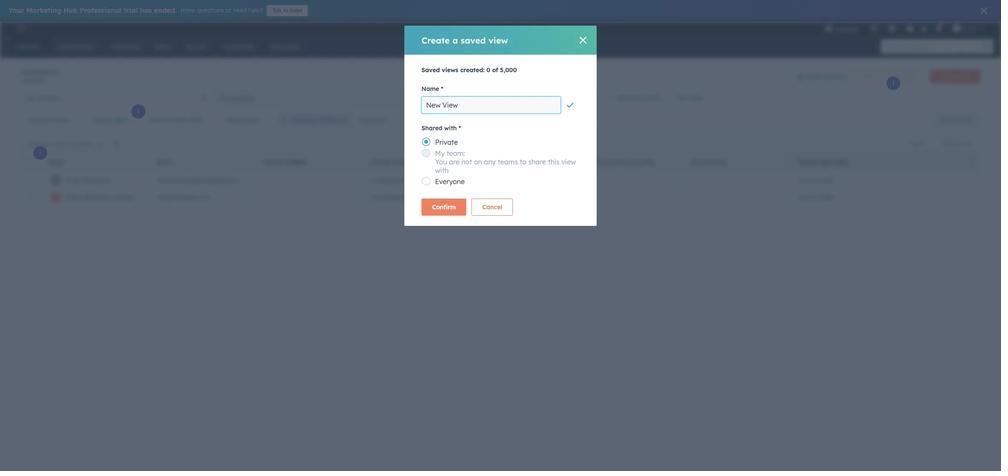 Task type: locate. For each thing, give the bounding box(es) containing it.
2023 right 24,
[[821, 176, 834, 184]]

create left the contact
[[938, 73, 954, 79]]

marketplaces image
[[888, 25, 896, 33]]

contacts down saved views created: 0 of 5,000
[[447, 94, 472, 102]]

create
[[422, 35, 450, 46], [938, 73, 954, 79], [92, 116, 112, 124], [798, 159, 818, 166]]

2 horizontal spatial press to sort. element
[[778, 159, 781, 166]]

Search name, phone, email addresses, or company search field
[[23, 136, 127, 151]]

primary company
[[478, 159, 530, 166]]

with left *
[[444, 124, 457, 132]]

-- inside button
[[264, 176, 269, 184]]

create inside dialog
[[422, 35, 450, 46]]

0 vertical spatial unassigned
[[412, 94, 445, 102]]

view inside "button"
[[963, 117, 974, 123]]

greg robinson image
[[953, 24, 961, 32]]

0 horizontal spatial i
[[39, 149, 41, 157]]

menu item
[[865, 21, 866, 35]]

ended.
[[154, 6, 177, 15]]

email
[[157, 159, 174, 166]]

0 horizontal spatial date
[[626, 159, 639, 166]]

all right (3/5)
[[677, 94, 684, 102]]

questions
[[197, 6, 224, 14]]

i for leftmost i button
[[39, 149, 41, 157]]

1 unassigned button from the top
[[361, 172, 468, 189]]

create left a
[[422, 35, 450, 46]]

1 horizontal spatial i
[[138, 108, 139, 115]]

date right activity in the right top of the page
[[626, 159, 639, 166]]

0 horizontal spatial name
[[48, 159, 63, 166]]

contact owner
[[26, 116, 70, 124], [371, 159, 417, 166]]

press to sort. image
[[457, 159, 460, 165], [778, 159, 781, 165]]

0 horizontal spatial contact owner
[[26, 116, 70, 124]]

2 press to sort. image from the left
[[778, 159, 781, 165]]

prev button
[[436, 210, 468, 221]]

my up lead status
[[220, 94, 228, 102]]

1 horizontal spatial name
[[422, 85, 439, 93]]

owner inside the contact owner popup button
[[51, 116, 70, 124]]

lead
[[224, 116, 239, 124], [691, 159, 705, 166]]

create inside popup button
[[92, 116, 112, 124]]

created:
[[460, 66, 485, 74]]

actions
[[858, 73, 876, 79]]

(3/5)
[[645, 94, 660, 102]]

with inside the my team: you are not on any teams to share this view with
[[435, 166, 449, 175]]

1 contacts from the left
[[36, 94, 60, 102]]

views right saved
[[442, 66, 459, 74]]

none text field inside name element
[[422, 97, 561, 114]]

name up unassigned contacts
[[422, 85, 439, 93]]

1 vertical spatial i button
[[132, 105, 145, 118]]

press to sort. element for lead status
[[778, 159, 781, 166]]

lead for lead status
[[224, 116, 239, 124]]

name down search name, phone, email addresses, or company search box
[[48, 159, 63, 166]]

2 unassigned button from the top
[[361, 189, 468, 206]]

date
[[114, 116, 127, 124], [188, 116, 202, 124]]

i down 'all contacts' button on the left top
[[138, 108, 139, 115]]

0 horizontal spatial --
[[264, 176, 269, 184]]

with up everyone
[[435, 166, 449, 175]]

5,000
[[500, 66, 517, 74]]

contacts
[[36, 94, 60, 102], [230, 94, 254, 102], [447, 94, 472, 102]]

-- up cancel
[[478, 194, 483, 202]]

next button
[[477, 210, 513, 221]]

last activity date button
[[144, 112, 214, 129]]

lead inside lead status popup button
[[224, 116, 239, 124]]

0 horizontal spatial to
[[283, 7, 288, 14]]

1 vertical spatial my
[[435, 149, 445, 158]]

view right the add
[[630, 94, 644, 102]]

shared
[[422, 124, 443, 132]]

0 vertical spatial i
[[893, 80, 895, 87]]

all views link
[[671, 89, 708, 106]]

unassigned button down you
[[361, 172, 468, 189]]

sep
[[799, 194, 810, 202]]

0 horizontal spatial contacts
[[36, 94, 60, 102]]

create date button
[[86, 112, 139, 129]]

settings link
[[919, 24, 930, 33]]

1 vertical spatial views
[[686, 94, 703, 102]]

cancel button
[[472, 199, 513, 216]]

unassigned inside button
[[412, 94, 445, 102]]

primary
[[478, 159, 502, 166]]

1 vertical spatial i
[[138, 108, 139, 115]]

1 date from the left
[[114, 116, 127, 124]]

create contact button
[[930, 69, 981, 83]]

view
[[489, 35, 508, 46], [630, 94, 644, 102], [963, 117, 974, 123], [562, 158, 576, 166]]

2 vertical spatial unassigned
[[371, 194, 405, 202]]

1 horizontal spatial press to sort. image
[[778, 159, 781, 165]]

1 horizontal spatial my
[[435, 149, 445, 158]]

0 horizontal spatial views
[[442, 66, 459, 74]]

last left activity in the right top of the page
[[585, 159, 598, 166]]

contacts down records
[[36, 94, 60, 102]]

save view
[[950, 117, 974, 123]]

2 horizontal spatial all
[[677, 94, 684, 102]]

help image
[[906, 25, 914, 33]]

talk to sales button
[[267, 5, 308, 16]]

1 vertical spatial lead
[[691, 159, 705, 166]]

2 date from the left
[[820, 159, 833, 166]]

contacts up lead status
[[230, 94, 254, 102]]

to right talk
[[283, 7, 288, 14]]

last inside popup button
[[149, 116, 162, 124]]

0 horizontal spatial lead
[[224, 116, 239, 124]]

1 vertical spatial contact
[[371, 159, 395, 166]]

1 horizontal spatial all
[[377, 116, 385, 124]]

all inside all views link
[[677, 94, 684, 102]]

view right the 'save'
[[963, 117, 974, 123]]

views right (3/5)
[[686, 94, 703, 102]]

data
[[807, 72, 822, 80]]

1 horizontal spatial press to sort. element
[[457, 159, 460, 166]]

views inside create a saved view dialog
[[442, 66, 459, 74]]

0 horizontal spatial press to sort. element
[[243, 159, 246, 166]]

0 vertical spatial lead
[[224, 116, 239, 124]]

1 vertical spatial 2023
[[821, 194, 834, 202]]

all inside 'all contacts' button
[[27, 94, 34, 102]]

i button
[[887, 77, 901, 90], [132, 105, 145, 118], [33, 146, 47, 160]]

0 horizontal spatial press to sort. image
[[457, 159, 460, 165]]

advanced filters (1) button
[[276, 112, 354, 129]]

last for last activity date (edt)
[[585, 159, 598, 166]]

hub
[[64, 6, 78, 15]]

all for all contacts
[[27, 94, 34, 102]]

2 date from the left
[[188, 116, 202, 124]]

contacts for unassigned contacts
[[447, 94, 472, 102]]

music button
[[948, 21, 990, 35]]

None text field
[[422, 97, 561, 114]]

data quality
[[807, 72, 845, 80]]

2
[[21, 78, 23, 84]]

last left activity
[[149, 116, 162, 124]]

2 vertical spatial i button
[[33, 146, 47, 160]]

name inside create a saved view dialog
[[422, 85, 439, 93]]

0 vertical spatial name
[[422, 85, 439, 93]]

have
[[180, 6, 195, 14]]

press to sort. element for email
[[243, 159, 246, 166]]

owner left you
[[397, 159, 417, 166]]

0 horizontal spatial i button
[[33, 146, 47, 160]]

(1)
[[341, 116, 349, 124]]

menu containing music
[[819, 21, 991, 35]]

1 horizontal spatial (edt)
[[835, 159, 849, 166]]

to left share
[[520, 158, 527, 166]]

confirm button
[[422, 199, 467, 216]]

press to sort. image
[[243, 159, 246, 165]]

create inside button
[[938, 73, 954, 79]]

1 horizontal spatial views
[[686, 94, 703, 102]]

contacts button
[[21, 66, 66, 78]]

status
[[707, 159, 726, 166]]

Search HubSpot search field
[[881, 39, 986, 54]]

-- down phone
[[264, 176, 269, 184]]

date down 'all contacts' button on the left top
[[114, 116, 127, 124]]

create contact
[[938, 73, 974, 79]]

are
[[449, 158, 460, 166]]

hubspot link
[[10, 23, 32, 33]]

3 press to sort. element from the left
[[778, 159, 781, 166]]

my inside the my team: you are not on any teams to share this view with
[[435, 149, 445, 158]]

date up oct 24, 2023
[[820, 159, 833, 166]]

need
[[233, 6, 247, 14]]

import button
[[894, 69, 925, 83]]

create for create date (edt)
[[798, 159, 818, 166]]

2 press to sort. element from the left
[[457, 159, 460, 166]]

phone
[[264, 159, 282, 166]]

2 horizontal spatial i
[[893, 80, 895, 87]]

0 vertical spatial to
[[283, 7, 288, 14]]

0 vertical spatial i button
[[887, 77, 901, 90]]

0 horizontal spatial owner
[[51, 116, 70, 124]]

2023 for oct 24, 2023
[[821, 176, 834, 184]]

0 horizontal spatial last
[[149, 116, 162, 124]]

0 horizontal spatial my
[[220, 94, 228, 102]]

robinsongreg175@gmail.com
[[158, 176, 245, 184]]

1 vertical spatial last
[[585, 159, 598, 166]]

owner
[[51, 116, 70, 124], [397, 159, 417, 166]]

unassigned contacts
[[412, 94, 472, 102]]

last activity date
[[149, 116, 202, 124]]

1 horizontal spatial contact
[[371, 159, 395, 166]]

press to sort. element
[[243, 159, 246, 166], [457, 159, 460, 166], [778, 159, 781, 166]]

1 horizontal spatial contacts
[[230, 94, 254, 102]]

0 vertical spatial views
[[442, 66, 459, 74]]

0 vertical spatial owner
[[51, 116, 70, 124]]

halligan
[[84, 194, 110, 202]]

menu
[[819, 21, 991, 35]]

-
[[264, 176, 267, 184], [267, 176, 269, 184], [478, 194, 481, 202], [481, 194, 483, 202]]

contact inside popup button
[[26, 116, 50, 124]]

1 press to sort. image from the left
[[457, 159, 460, 165]]

0 horizontal spatial date
[[114, 116, 127, 124]]

2 contacts from the left
[[230, 94, 254, 102]]

activity
[[164, 116, 187, 124]]

create up oct
[[798, 159, 818, 166]]

edit
[[942, 140, 952, 146]]

i button down the contact owner popup button
[[33, 146, 47, 160]]

actions button
[[851, 69, 888, 83]]

view inside popup button
[[630, 94, 644, 102]]

export button
[[904, 138, 932, 149]]

upgrade image
[[825, 25, 833, 33]]

0 vertical spatial 2023
[[821, 176, 834, 184]]

next
[[480, 211, 495, 219]]

0 vertical spatial last
[[149, 116, 162, 124]]

0 vertical spatial my
[[220, 94, 228, 102]]

1 horizontal spatial to
[[520, 158, 527, 166]]

0 horizontal spatial all
[[27, 94, 34, 102]]

-- button
[[254, 172, 361, 189]]

contact owner inside popup button
[[26, 116, 70, 124]]

contacts for all contacts
[[36, 94, 60, 102]]

1 horizontal spatial date
[[820, 159, 833, 166]]

1 vertical spatial to
[[520, 158, 527, 166]]

my down private
[[435, 149, 445, 158]]

create down 'all contacts' button on the left top
[[92, 116, 112, 124]]

i down the contact owner popup button
[[39, 149, 41, 157]]

add view (3/5)
[[616, 94, 660, 102]]

my for my contacts
[[220, 94, 228, 102]]

i button left the import
[[887, 77, 901, 90]]

greg
[[66, 176, 81, 184]]

3 contacts from the left
[[447, 94, 472, 102]]

hubspot image
[[15, 23, 26, 33]]

1 horizontal spatial date
[[188, 116, 202, 124]]

owner up search name, phone, email addresses, or company search box
[[51, 116, 70, 124]]

saved
[[422, 66, 440, 74]]

0 vertical spatial --
[[264, 176, 269, 184]]

shared with * element
[[422, 135, 580, 188]]

last
[[149, 116, 162, 124], [585, 159, 598, 166]]

view right this
[[562, 158, 576, 166]]

professional
[[80, 6, 122, 15]]

press to sort. image for status
[[778, 159, 781, 165]]

press to sort. element for contact owner
[[457, 159, 460, 166]]

robinsongreg175@gmail.com link
[[158, 176, 245, 184]]

trial
[[124, 6, 138, 15]]

i button right 'create date'
[[132, 105, 145, 118]]

2023
[[821, 176, 834, 184], [821, 194, 834, 202]]

to inside button
[[283, 7, 288, 14]]

all down 2 records
[[27, 94, 34, 102]]

name
[[422, 85, 439, 93], [48, 159, 63, 166]]

2 vertical spatial i
[[39, 149, 41, 157]]

1 vertical spatial unassigned
[[371, 176, 405, 184]]

1 horizontal spatial last
[[585, 159, 598, 166]]

contacts inside button
[[230, 94, 254, 102]]

0 horizontal spatial contact
[[26, 116, 50, 124]]

all right clear
[[377, 116, 385, 124]]

21,
[[811, 194, 819, 202]]

date inside last activity date popup button
[[188, 116, 202, 124]]

my inside button
[[220, 94, 228, 102]]

contacts for my contacts
[[230, 94, 254, 102]]

1 vertical spatial with
[[435, 166, 449, 175]]

i right actions popup button
[[893, 80, 895, 87]]

0 vertical spatial contact owner
[[26, 116, 70, 124]]

2 horizontal spatial i button
[[887, 77, 901, 90]]

1 horizontal spatial i button
[[132, 105, 145, 118]]

1 press to sort. element from the left
[[243, 159, 246, 166]]

lead for lead status
[[691, 159, 705, 166]]

0 vertical spatial contact
[[26, 116, 50, 124]]

date right activity
[[188, 116, 202, 124]]

1 horizontal spatial lead
[[691, 159, 705, 166]]

1 vertical spatial --
[[478, 194, 483, 202]]

unassigned button down everyone
[[361, 189, 468, 206]]

1 horizontal spatial contact owner
[[371, 159, 417, 166]]

2023 right '21,'
[[821, 194, 834, 202]]

1 horizontal spatial owner
[[397, 159, 417, 166]]

teams
[[498, 158, 518, 166]]

2 horizontal spatial contacts
[[447, 94, 472, 102]]

0 horizontal spatial (edt)
[[641, 159, 655, 166]]



Task type: describe. For each thing, give the bounding box(es) containing it.
activity
[[599, 159, 625, 166]]

export
[[910, 140, 926, 146]]

prev
[[452, 211, 465, 219]]

name element
[[422, 96, 580, 115]]

edit columns
[[942, 140, 973, 146]]

1 vertical spatial owner
[[397, 159, 417, 166]]

create for create date
[[92, 116, 112, 124]]

all inside clear all button
[[377, 116, 385, 124]]

clear
[[360, 116, 376, 124]]

1 vertical spatial name
[[48, 159, 63, 166]]

columns
[[953, 140, 973, 146]]

team:
[[447, 149, 465, 158]]

2 (edt) from the left
[[835, 159, 849, 166]]

advanced filters (1)
[[290, 116, 349, 124]]

contact owner button
[[21, 112, 81, 129]]

clear all button
[[354, 112, 391, 129]]

unassigned for robinsongreg175@gmail.com
[[371, 176, 405, 184]]

search image
[[983, 44, 989, 50]]

greg robinson
[[66, 176, 110, 184]]

create date (edt)
[[798, 159, 849, 166]]

any
[[484, 158, 496, 166]]

brian halligan (sample contact) link
[[66, 194, 164, 202]]

unassigned button for robinsongreg175@gmail.com
[[361, 172, 468, 189]]

unassigned for bh@hubspot.com
[[371, 194, 405, 202]]

notifications button
[[932, 21, 946, 35]]

my contacts
[[220, 94, 254, 102]]

calling icon button
[[867, 23, 882, 34]]

talk
[[272, 7, 282, 14]]

number
[[284, 159, 307, 166]]

confirm
[[432, 204, 456, 211]]

contact
[[955, 73, 974, 79]]

create a saved view
[[422, 35, 508, 46]]

notifications image
[[935, 25, 943, 33]]

lead status
[[691, 159, 726, 166]]

import
[[901, 73, 918, 79]]

greg robinson link
[[66, 176, 110, 184]]

quality
[[823, 72, 845, 80]]

all contacts button
[[21, 89, 213, 106]]

views for all
[[686, 94, 703, 102]]

to inside the my team: you are not on any teams to share this view with
[[520, 158, 527, 166]]

1 horizontal spatial --
[[478, 194, 483, 202]]

sep 21, 2023
[[799, 194, 834, 202]]

descending sort. press to sort ascending. image
[[970, 159, 973, 165]]

press to sort. image for owner
[[457, 159, 460, 165]]

saved views created: 0 of 5,000
[[422, 66, 517, 74]]

close image
[[580, 37, 587, 44]]

saved
[[461, 35, 486, 46]]

1 vertical spatial contact owner
[[371, 159, 417, 166]]

share
[[529, 158, 546, 166]]

last for last activity date
[[149, 116, 162, 124]]

company
[[503, 159, 530, 166]]

contacts banner
[[21, 65, 981, 89]]

view inside the my team: you are not on any teams to share this view with
[[562, 158, 576, 166]]

lead status button
[[219, 112, 271, 129]]

marketplaces button
[[883, 21, 901, 35]]

create date
[[92, 116, 127, 124]]

not
[[462, 158, 472, 166]]

shared with *
[[422, 124, 461, 132]]

of
[[492, 66, 498, 74]]

calling icon image
[[871, 25, 878, 32]]

or
[[225, 6, 231, 14]]

close image
[[981, 7, 988, 14]]

0 vertical spatial with
[[444, 124, 457, 132]]

cancel
[[483, 204, 502, 211]]

2 records
[[21, 78, 44, 84]]

talk to sales
[[272, 7, 302, 14]]

2023 for sep 21, 2023
[[821, 194, 834, 202]]

pagination navigation
[[436, 209, 513, 221]]

brian halligan (sample contact)
[[66, 194, 164, 202]]

filters
[[322, 116, 339, 124]]

descending sort. press to sort ascending. element
[[970, 159, 973, 166]]

i for middle i button
[[138, 108, 139, 115]]

everyone
[[435, 177, 465, 186]]

phone number
[[264, 159, 307, 166]]

private
[[435, 138, 458, 147]]

help button
[[903, 21, 918, 35]]

robinsongreg175@gmail.com button
[[147, 172, 254, 189]]

all for all views
[[677, 94, 684, 102]]

1 date from the left
[[626, 159, 639, 166]]

settings image
[[921, 25, 928, 33]]

create for create contact
[[938, 73, 954, 79]]

help?
[[249, 6, 263, 14]]

1 button
[[468, 210, 477, 221]]

unassigned button for bh@hubspot.com
[[361, 189, 468, 206]]

my for my team: you are not on any teams to share this view with
[[435, 149, 445, 158]]

add
[[616, 94, 628, 102]]

1 (edt) from the left
[[641, 159, 655, 166]]

save view button
[[935, 113, 981, 127]]

date inside create date popup button
[[114, 116, 127, 124]]

primary company column header
[[468, 153, 575, 172]]

brian
[[66, 194, 82, 202]]

bh@hubspot.com button
[[147, 189, 254, 206]]

this
[[548, 158, 560, 166]]

my team: you are not on any teams to share this view with
[[435, 149, 576, 175]]

view right saved
[[489, 35, 508, 46]]

views for saved
[[442, 66, 459, 74]]

(sample
[[111, 194, 136, 202]]

add view (3/5) button
[[601, 89, 671, 106]]

my contacts button
[[213, 89, 405, 106]]

create for create a saved view
[[422, 35, 450, 46]]

1
[[471, 211, 475, 219]]

0
[[487, 66, 491, 74]]

i for rightmost i button
[[893, 80, 895, 87]]

all contacts
[[27, 94, 60, 102]]

your
[[9, 6, 24, 15]]

create a saved view dialog
[[405, 26, 597, 226]]

has
[[140, 6, 152, 15]]

your marketing hub professional trial has ended. have questions or need help?
[[9, 6, 263, 15]]

clear all
[[360, 116, 385, 124]]

all views
[[677, 94, 703, 102]]

music
[[962, 25, 977, 32]]

marketing
[[26, 6, 61, 15]]

bh@hubspot.com link
[[158, 194, 210, 202]]

edit columns button
[[937, 138, 979, 149]]



Task type: vqa. For each thing, say whether or not it's contained in the screenshot.
topmost Contact owner
yes



